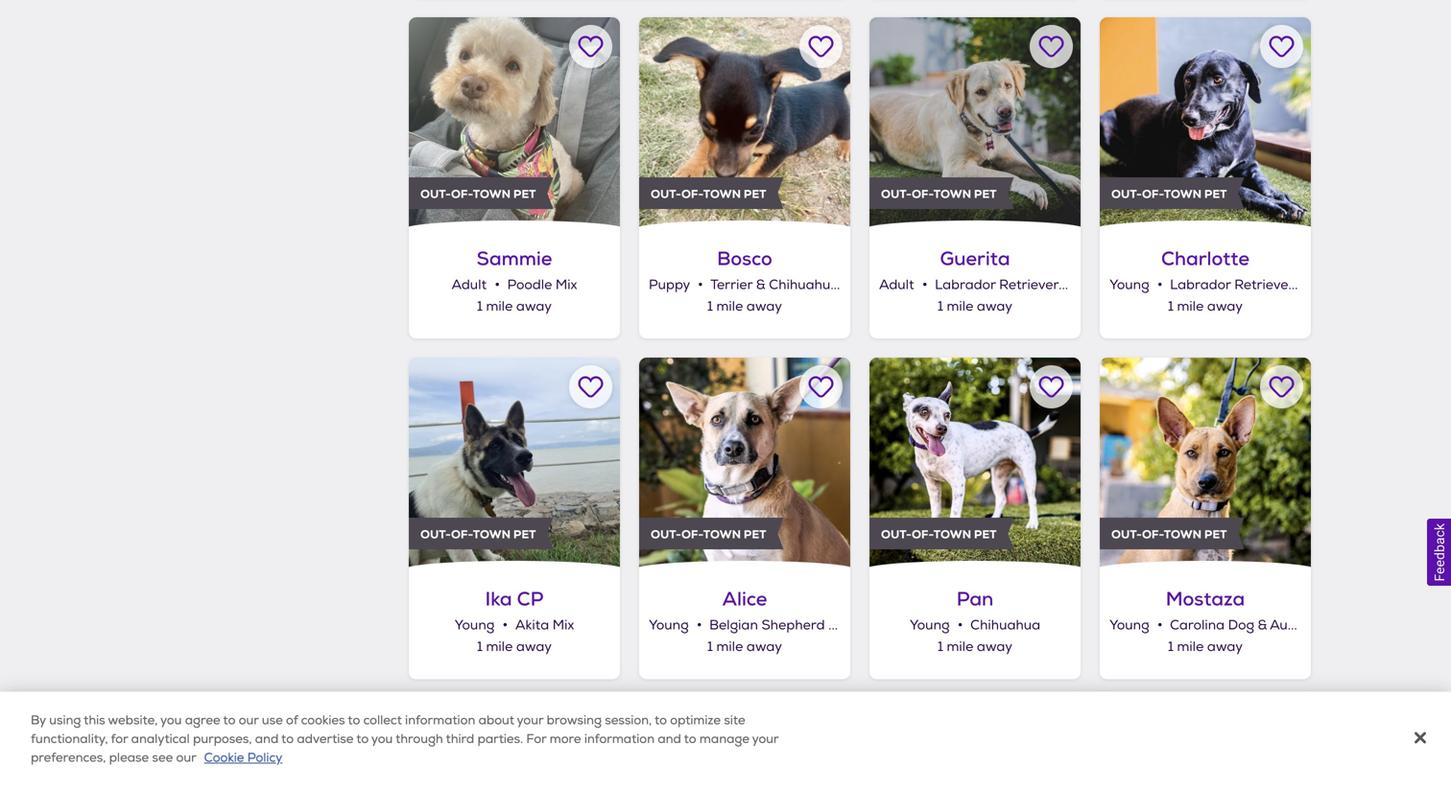 Task type: locate. For each thing, give the bounding box(es) containing it.
purposes,
[[193, 732, 252, 748]]

chihuahua down pan
[[970, 618, 1040, 635]]

1 horizontal spatial your
[[752, 732, 779, 748]]

town for sammie
[[473, 187, 511, 202]]

pet up mostaza
[[1204, 528, 1227, 543]]

retriever
[[999, 277, 1059, 294], [1124, 277, 1184, 294], [1234, 277, 1294, 294]]

2 dog from the left
[[1228, 618, 1255, 635]]

adult for guerita
[[879, 277, 914, 294]]

to down "of"
[[281, 732, 294, 748]]

1 horizontal spatial labrador
[[1170, 277, 1231, 294]]

mile down terrier on the top of the page
[[717, 298, 743, 315]]

pet for mostaza
[[1204, 528, 1227, 543]]

0 horizontal spatial dog
[[1031, 618, 1057, 635]]

mile down belgian
[[717, 639, 743, 656]]

guerita, adoptable dog, adult female labrador retriever & golden retriever mix, 1 mile away, out-of-town pet. image
[[870, 17, 1081, 228]]

pet up sammie
[[513, 187, 536, 202]]

0 vertical spatial information
[[405, 713, 475, 729]]

town up mostaza
[[1164, 528, 1202, 543]]

ika cp
[[485, 587, 544, 613]]

mile for mostaza
[[1177, 639, 1204, 656]]

pet up cp
[[513, 528, 536, 543]]

by
[[31, 713, 46, 729]]

&
[[756, 277, 766, 294], [1062, 277, 1072, 294], [1297, 277, 1307, 294], [895, 618, 904, 635], [1258, 618, 1267, 635]]

pet up alice
[[744, 528, 766, 543]]

1 horizontal spatial you
[[371, 732, 393, 748]]

town up sammie
[[473, 187, 511, 202]]

shepherd
[[762, 618, 825, 635], [964, 618, 1027, 635]]

poodle mix
[[507, 277, 577, 294]]

mile down the german
[[947, 639, 974, 656]]

/ left malinois
[[828, 618, 835, 635]]

and
[[255, 732, 279, 748], [658, 732, 681, 748]]

out-of-town pet up sammie
[[420, 187, 536, 202]]

away down "akita"
[[516, 639, 552, 656]]

town
[[473, 187, 511, 202], [703, 187, 741, 202], [934, 187, 971, 202], [1164, 187, 1202, 202], [473, 528, 511, 543], [703, 528, 741, 543], [934, 528, 971, 543], [1164, 528, 1202, 543]]

pet up the charlotte
[[1204, 187, 1227, 202]]

of
[[286, 713, 298, 729]]

out- for mostaza
[[1111, 528, 1142, 543]]

2 horizontal spatial dog
[[1384, 618, 1410, 635]]

0 horizontal spatial our
[[176, 751, 196, 766]]

0 horizontal spatial retriever
[[999, 277, 1059, 294]]

1 horizontal spatial dog
[[1228, 618, 1255, 635]]

1 mile away down poodle
[[477, 298, 552, 315]]

1 horizontal spatial chihuahua
[[970, 618, 1040, 635]]

2 labrador from the left
[[1170, 277, 1231, 294]]

pet for ika cp
[[513, 528, 536, 543]]

1
[[477, 298, 483, 315], [707, 298, 713, 315], [938, 298, 943, 315], [1168, 298, 1174, 315], [477, 639, 483, 656], [707, 639, 713, 656], [938, 639, 943, 656], [1168, 639, 1174, 656]]

town for ika cp
[[473, 528, 511, 543]]

to
[[223, 713, 236, 729], [348, 713, 360, 729], [655, 713, 667, 729], [281, 732, 294, 748], [356, 732, 369, 748], [684, 732, 696, 748]]

out- for ika cp
[[420, 528, 451, 543]]

out-of-town pet for ika cp
[[420, 528, 536, 543]]

out-of-town pet up the charlotte
[[1111, 187, 1227, 202]]

out- for bosco
[[651, 187, 681, 202]]

1 horizontal spatial our
[[239, 713, 259, 729]]

out-of-town pet for pan
[[881, 528, 997, 543]]

our right see
[[176, 751, 196, 766]]

2 adult from the left
[[879, 277, 914, 294]]

to right session,
[[655, 713, 667, 729]]

0 horizontal spatial you
[[160, 713, 182, 729]]

terrier & chihuahua mix
[[711, 277, 864, 294]]

1 retriever from the left
[[999, 277, 1059, 294]]

belgian
[[709, 618, 758, 635]]

mile down poodle
[[486, 298, 513, 315]]

labrador left r
[[1379, 277, 1440, 294]]

information up the third on the bottom
[[405, 713, 475, 729]]

0 horizontal spatial information
[[405, 713, 475, 729]]

shepherd down alice
[[762, 618, 825, 635]]

away for pan
[[977, 639, 1013, 656]]

0 horizontal spatial chihuahua
[[769, 277, 839, 294]]

town for charlotte
[[1164, 187, 1202, 202]]

1 mile away down carolina
[[1168, 639, 1243, 656]]

pet up guerita
[[974, 187, 997, 202]]

pet for sammie
[[513, 187, 536, 202]]

0 horizontal spatial labrador
[[935, 277, 996, 294]]

mile for charlotte
[[1177, 298, 1204, 315]]

/ left blue
[[1413, 618, 1420, 635]]

your up for
[[517, 713, 543, 729]]

1 mile away down belgian
[[707, 639, 782, 656]]

collect
[[363, 713, 402, 729]]

mile down carolina
[[1177, 639, 1204, 656]]

0 vertical spatial your
[[517, 713, 543, 729]]

privacy alert dialog
[[0, 692, 1451, 790]]

young for charlotte
[[1110, 277, 1149, 294]]

young for pan
[[910, 618, 950, 635]]

functionality,
[[31, 732, 108, 748]]

out-of-town pet for guerita
[[881, 187, 997, 202]]

out-
[[420, 187, 451, 202], [651, 187, 681, 202], [881, 187, 912, 202], [1111, 187, 1142, 202], [420, 528, 451, 543], [651, 528, 681, 543], [881, 528, 912, 543], [1111, 528, 1142, 543]]

of- for guerita
[[912, 187, 934, 202]]

away down belgian
[[747, 639, 782, 656]]

mile for alice
[[717, 639, 743, 656]]

you
[[160, 713, 182, 729], [371, 732, 393, 748]]

cookie policy link
[[204, 751, 282, 766]]

3 retriever from the left
[[1234, 277, 1294, 294]]

out-of-town pet up pan
[[881, 528, 997, 543]]

out-of-town pet up bosco
[[651, 187, 766, 202]]

away down poodle
[[516, 298, 552, 315]]

information down session,
[[584, 732, 655, 748]]

/
[[828, 618, 835, 635], [1413, 618, 1420, 635]]

town up pan
[[934, 528, 971, 543]]

of- for ika cp
[[451, 528, 473, 543]]

shepherd down pan
[[964, 618, 1027, 635]]

1 vertical spatial chihuahua
[[970, 618, 1040, 635]]

0 horizontal spatial shepherd
[[762, 618, 825, 635]]

0 horizontal spatial /
[[828, 618, 835, 635]]

3 dog from the left
[[1384, 618, 1410, 635]]

1 labrador from the left
[[935, 277, 996, 294]]

2 horizontal spatial retriever
[[1234, 277, 1294, 294]]

pan, adoptable dog, young female chihuahua, 1 mile away, out-of-town pet. image
[[870, 358, 1081, 569]]

& for guerita
[[1062, 277, 1072, 294]]

1 mile away down "akita"
[[477, 639, 552, 656]]

0 vertical spatial you
[[160, 713, 182, 729]]

& left the chocolate
[[1297, 277, 1307, 294]]

1 for pan
[[938, 639, 943, 656]]

belka, adoptable dog, young female labrador retriever & shepherd mix, 1 mile away, out-of-town pet. image
[[409, 699, 620, 790]]

agree
[[185, 713, 220, 729]]

1 horizontal spatial information
[[584, 732, 655, 748]]

out-of-town pet up alice
[[651, 528, 766, 543]]

mix
[[556, 277, 577, 294], [843, 277, 864, 294], [1187, 277, 1209, 294], [553, 618, 574, 635], [1060, 618, 1082, 635]]

and up policy
[[255, 732, 279, 748]]

away down pan
[[977, 639, 1013, 656]]

you down collect
[[371, 732, 393, 748]]

mile for ika cp
[[486, 639, 513, 656]]

carolina dog & australian cattle dog / blue
[[1170, 618, 1451, 635]]

your
[[517, 713, 543, 729], [752, 732, 779, 748]]

away for bosco
[[747, 298, 782, 315]]

0 horizontal spatial and
[[255, 732, 279, 748]]

0 horizontal spatial adult
[[452, 277, 487, 294]]

1 vertical spatial information
[[584, 732, 655, 748]]

1 vertical spatial your
[[752, 732, 779, 748]]

to up "purposes,"
[[223, 713, 236, 729]]

ika cp, adoptable dog, young female akita mix, 1 mile away, out-of-town pet. image
[[409, 358, 620, 569]]

our left "use"
[[239, 713, 259, 729]]

1 mile away down the charlotte
[[1168, 298, 1243, 315]]

2 retriever from the left
[[1124, 277, 1184, 294]]

bosco
[[717, 246, 772, 272]]

about
[[479, 713, 514, 729]]

out-of-town pet
[[420, 187, 536, 202], [651, 187, 766, 202], [881, 187, 997, 202], [1111, 187, 1227, 202], [420, 528, 536, 543], [651, 528, 766, 543], [881, 528, 997, 543], [1111, 528, 1227, 543]]

chihuahua
[[769, 277, 839, 294], [970, 618, 1040, 635]]

1 horizontal spatial shepherd
[[964, 618, 1027, 635]]

away for mostaza
[[1207, 639, 1243, 656]]

of- for bosco
[[681, 187, 703, 202]]

retriever for charlotte
[[1234, 277, 1294, 294]]

1 adult from the left
[[452, 277, 487, 294]]

1 mile away
[[477, 298, 552, 315], [707, 298, 782, 315], [938, 298, 1013, 315], [1168, 298, 1243, 315], [477, 639, 552, 656], [707, 639, 782, 656], [938, 639, 1013, 656], [1168, 639, 1243, 656]]

town up alice
[[703, 528, 741, 543]]

of- for pan
[[912, 528, 934, 543]]

town up bosco
[[703, 187, 741, 202]]

labrador down the charlotte
[[1170, 277, 1231, 294]]

belgian shepherd / malinois & german shepherd dog mix
[[709, 618, 1082, 635]]

chihuahua down bosco
[[769, 277, 839, 294]]

terrier
[[711, 277, 753, 294]]

our
[[239, 713, 259, 729], [176, 751, 196, 766]]

by using this website, you agree to our use of cookies to collect information about your browsing session, to optimize site functionality, for analytical purposes, and to advertise to you through third parties.  for more information and to manage your preferences, please see our
[[31, 713, 779, 766]]

session,
[[605, 713, 652, 729]]

mile down the charlotte
[[1177, 298, 1204, 315]]

mile down guerita
[[947, 298, 974, 315]]

parties.
[[478, 732, 523, 748]]

& for mostaza
[[1258, 618, 1267, 635]]

labrador retriever & chocolate labrador r
[[1170, 277, 1451, 294]]

of-
[[451, 187, 473, 202], [681, 187, 703, 202], [912, 187, 934, 202], [1142, 187, 1164, 202], [451, 528, 473, 543], [681, 528, 703, 543], [912, 528, 934, 543], [1142, 528, 1164, 543]]

1 horizontal spatial and
[[658, 732, 681, 748]]

mile for guerita
[[947, 298, 974, 315]]

0 vertical spatial chihuahua
[[769, 277, 839, 294]]

2 shepherd from the left
[[964, 618, 1027, 635]]

mile down ika
[[486, 639, 513, 656]]

away down terrier & chihuahua mix
[[747, 298, 782, 315]]

adult
[[452, 277, 487, 294], [879, 277, 914, 294]]

akita
[[515, 618, 549, 635]]

& left golden
[[1062, 277, 1072, 294]]

preferences,
[[31, 751, 106, 766]]

young
[[1110, 277, 1149, 294], [455, 618, 495, 635], [649, 618, 689, 635], [910, 618, 950, 635], [1110, 618, 1149, 635]]

2 horizontal spatial labrador
[[1379, 277, 1440, 294]]

labrador
[[935, 277, 996, 294], [1170, 277, 1231, 294], [1379, 277, 1440, 294]]

poodle
[[507, 277, 552, 294]]

dog
[[1031, 618, 1057, 635], [1228, 618, 1255, 635], [1384, 618, 1410, 635]]

1 / from the left
[[828, 618, 835, 635]]

1 mile away down terrier on the top of the page
[[707, 298, 782, 315]]

and down optimize
[[658, 732, 681, 748]]

pet up bosco
[[744, 187, 766, 202]]

town for mostaza
[[1164, 528, 1202, 543]]

1 horizontal spatial retriever
[[1124, 277, 1184, 294]]

pet up pan
[[974, 528, 997, 543]]

cp
[[517, 587, 544, 613]]

1 horizontal spatial adult
[[879, 277, 914, 294]]

town up the charlotte
[[1164, 187, 1202, 202]]

labrador down guerita
[[935, 277, 996, 294]]

golden
[[1075, 277, 1121, 294]]

mile
[[486, 298, 513, 315], [717, 298, 743, 315], [947, 298, 974, 315], [1177, 298, 1204, 315], [486, 639, 513, 656], [717, 639, 743, 656], [947, 639, 974, 656], [1177, 639, 1204, 656]]

retriever down the charlotte
[[1234, 277, 1294, 294]]

1 mile away down guerita
[[938, 298, 1013, 315]]

away down guerita
[[977, 298, 1013, 315]]

out-of-town pet up ika
[[420, 528, 536, 543]]

cattle
[[1341, 618, 1380, 635]]

retriever down guerita
[[999, 277, 1059, 294]]

for
[[111, 732, 128, 748]]

2 / from the left
[[1413, 618, 1420, 635]]

to down collect
[[356, 732, 369, 748]]

information
[[405, 713, 475, 729], [584, 732, 655, 748]]

1 horizontal spatial /
[[1413, 618, 1420, 635]]

& left australian
[[1258, 618, 1267, 635]]

away down the charlotte
[[1207, 298, 1243, 315]]

& left the german
[[895, 618, 904, 635]]

pet
[[513, 187, 536, 202], [744, 187, 766, 202], [974, 187, 997, 202], [1204, 187, 1227, 202], [513, 528, 536, 543], [744, 528, 766, 543], [974, 528, 997, 543], [1204, 528, 1227, 543]]

pet for guerita
[[974, 187, 997, 202]]

optimize
[[670, 713, 721, 729]]

this
[[84, 713, 105, 729]]

out-of-town pet for alice
[[651, 528, 766, 543]]

town up ika
[[473, 528, 511, 543]]

out-of-town pet up mostaza
[[1111, 528, 1227, 543]]

away down carolina
[[1207, 639, 1243, 656]]

away
[[516, 298, 552, 315], [747, 298, 782, 315], [977, 298, 1013, 315], [1207, 298, 1243, 315], [516, 639, 552, 656], [747, 639, 782, 656], [977, 639, 1013, 656], [1207, 639, 1243, 656]]

town up guerita
[[934, 187, 971, 202]]

bosco, adoptable dog, puppy male terrier & chihuahua mix, 1 mile away, out-of-town pet. image
[[639, 17, 850, 228]]

1 mile away for ika cp
[[477, 639, 552, 656]]

out-of-town pet up guerita
[[881, 187, 997, 202]]

young for ika cp
[[455, 618, 495, 635]]

1 mile away down the german
[[938, 639, 1013, 656]]

retriever right golden
[[1124, 277, 1184, 294]]

labrador for guerita
[[935, 277, 996, 294]]

you up analytical on the bottom left of the page
[[160, 713, 182, 729]]

your right the manage
[[752, 732, 779, 748]]



Task type: describe. For each thing, give the bounding box(es) containing it.
away for guerita
[[977, 298, 1013, 315]]

young for alice
[[649, 618, 689, 635]]

1 for mostaza
[[1168, 639, 1174, 656]]

german
[[907, 618, 960, 635]]

pet for alice
[[744, 528, 766, 543]]

town for alice
[[703, 528, 741, 543]]

1 mile away for mostaza
[[1168, 639, 1243, 656]]

see
[[152, 751, 173, 766]]

& for charlotte
[[1297, 277, 1307, 294]]

using
[[49, 713, 81, 729]]

1 mile away for sammie
[[477, 298, 552, 315]]

of- for sammie
[[451, 187, 473, 202]]

malinois
[[838, 618, 891, 635]]

1 for charlotte
[[1168, 298, 1174, 315]]

away for charlotte
[[1207, 298, 1243, 315]]

labrador retriever & golden retriever mix
[[935, 277, 1209, 294]]

1 mile away for pan
[[938, 639, 1013, 656]]

town for pan
[[934, 528, 971, 543]]

website,
[[108, 713, 158, 729]]

please
[[109, 751, 149, 766]]

alice
[[722, 587, 767, 613]]

to left collect
[[348, 713, 360, 729]]

2 and from the left
[[658, 732, 681, 748]]

out- for charlotte
[[1111, 187, 1142, 202]]

chocolate
[[1310, 277, 1376, 294]]

third
[[446, 732, 474, 748]]

1 for alice
[[707, 639, 713, 656]]

pet for pan
[[974, 528, 997, 543]]

pet for charlotte
[[1204, 187, 1227, 202]]

0 vertical spatial our
[[239, 713, 259, 729]]

cookie
[[204, 751, 244, 766]]

pet for bosco
[[744, 187, 766, 202]]

out- for alice
[[651, 528, 681, 543]]

away for ika cp
[[516, 639, 552, 656]]

1 and from the left
[[255, 732, 279, 748]]

1 mile away for charlotte
[[1168, 298, 1243, 315]]

1 for sammie
[[477, 298, 483, 315]]

akita mix
[[515, 618, 574, 635]]

site
[[724, 713, 745, 729]]

1 for ika cp
[[477, 639, 483, 656]]

of- for alice
[[681, 528, 703, 543]]

alice, adoptable dog, young female belgian shepherd / malinois & german shepherd dog mix, 1 mile away, out-of-town pet. image
[[639, 358, 850, 569]]

town for bosco
[[703, 187, 741, 202]]

alphy, adoptable dog, adult male australian shepherd & illyrian sheepdog mix, 1 mile away, out-of-town pet. image
[[639, 699, 850, 790]]

cookies
[[301, 713, 345, 729]]

3 labrador from the left
[[1379, 277, 1440, 294]]

australian
[[1270, 618, 1337, 635]]

1 for bosco
[[707, 298, 713, 315]]

cookie policy
[[204, 751, 282, 766]]

out- for pan
[[881, 528, 912, 543]]

labrador for charlotte
[[1170, 277, 1231, 294]]

for
[[526, 732, 547, 748]]

away for alice
[[747, 639, 782, 656]]

sammie
[[477, 246, 552, 272]]

mile for sammie
[[486, 298, 513, 315]]

out-of-town pet for charlotte
[[1111, 187, 1227, 202]]

young for mostaza
[[1110, 618, 1149, 635]]

of- for charlotte
[[1142, 187, 1164, 202]]

out- for sammie
[[420, 187, 451, 202]]

of- for mostaza
[[1142, 528, 1164, 543]]

r
[[1444, 277, 1451, 294]]

mostaza
[[1166, 587, 1245, 613]]

manage
[[700, 732, 750, 748]]

more
[[550, 732, 581, 748]]

charlotte, adoptable dog, young female labrador retriever & chocolate labrador retriever mix, 1 mile away, out-of-town pet. image
[[1100, 17, 1311, 228]]

1 mile away for bosco
[[707, 298, 782, 315]]

mile for bosco
[[717, 298, 743, 315]]

out-of-town pet for mostaza
[[1111, 528, 1227, 543]]

town for guerita
[[934, 187, 971, 202]]

1 mile away for guerita
[[938, 298, 1013, 315]]

1 dog from the left
[[1031, 618, 1057, 635]]

mile for pan
[[947, 639, 974, 656]]

sammie, adoptable dog, adult female poodle mix, 1 mile away, out-of-town pet. image
[[409, 17, 620, 228]]

blue
[[1424, 618, 1451, 635]]

carolina
[[1170, 618, 1225, 635]]

retriever for guerita
[[999, 277, 1059, 294]]

use
[[262, 713, 283, 729]]

& right terrier on the top of the page
[[756, 277, 766, 294]]

ika
[[485, 587, 512, 613]]

out-of-town pet for bosco
[[651, 187, 766, 202]]

to down optimize
[[684, 732, 696, 748]]

policy
[[247, 751, 282, 766]]

through
[[396, 732, 443, 748]]

1 vertical spatial you
[[371, 732, 393, 748]]

pan
[[957, 587, 994, 613]]

advertise
[[297, 732, 354, 748]]

0 horizontal spatial your
[[517, 713, 543, 729]]

1 vertical spatial our
[[176, 751, 196, 766]]

mostaza, adoptable dog, young female carolina dog & australian cattle dog / blue heeler mix, 1 mile away, out-of-town pet. image
[[1100, 358, 1311, 569]]

1 shepherd from the left
[[762, 618, 825, 635]]

out-of-town pet for sammie
[[420, 187, 536, 202]]

out- for guerita
[[881, 187, 912, 202]]

browsing
[[547, 713, 602, 729]]

puppy
[[649, 277, 690, 294]]

1 mile away for alice
[[707, 639, 782, 656]]

away for sammie
[[516, 298, 552, 315]]

charlotte
[[1161, 246, 1250, 272]]

adult for sammie
[[452, 277, 487, 294]]

analytical
[[131, 732, 190, 748]]

1 for guerita
[[938, 298, 943, 315]]

guerita
[[940, 246, 1010, 272]]



Task type: vqa. For each thing, say whether or not it's contained in the screenshot.


